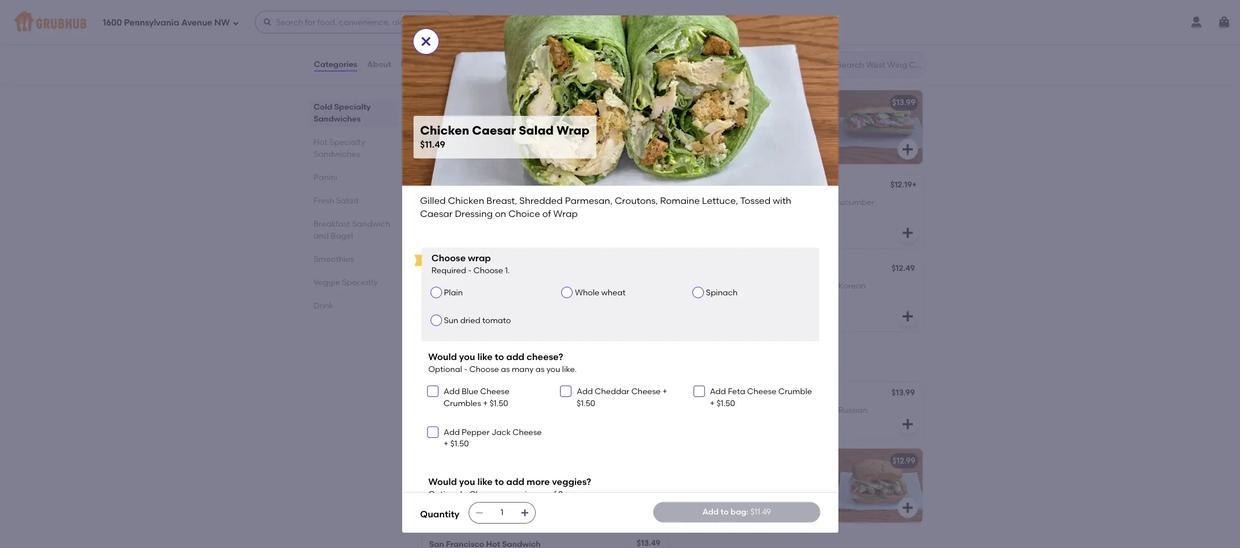 Task type: vqa. For each thing, say whether or not it's contained in the screenshot.
order
no



Task type: locate. For each thing, give the bounding box(es) containing it.
bread. for blt cold sandwich
[[467, 42, 492, 52]]

add inside add pepper jack  cheese + $1.50
[[444, 428, 460, 437]]

cold right cobbie
[[714, 98, 733, 108]]

to inside would you like to add more veggies? optional - choose a maximum of 2.
[[495, 477, 504, 487]]

$12.49 +
[[634, 97, 662, 106]]

toasted inside crispy bacon, lettuce, tomato, mayo on toasted choice of bread.
[[583, 30, 613, 40]]

add for cheese?
[[506, 352, 524, 363]]

fresh salad
[[313, 196, 358, 206]]

2 vertical spatial avocado,
[[771, 472, 808, 482]]

dressing inside hot corn beef, melted swiss, sauerkraut, russian dressing on toasted rye.
[[684, 417, 716, 427]]

specialty
[[334, 102, 371, 112], [329, 137, 365, 147], [342, 278, 377, 287], [445, 355, 501, 369]]

add for more
[[506, 477, 524, 487]]

choice inside avocado, lettuce, tomato, red onion, cucumber on choice of bread.
[[695, 209, 721, 219]]

and down breakfast
[[313, 231, 329, 241]]

beef, down rueben hot sandwich
[[719, 405, 738, 415]]

0 horizontal spatial choice
[[429, 42, 455, 52]]

lettuce, inside smoked turkey, crispy bacon, avocado, lettuce, tomato, red onion, mayo on sub roll.
[[722, 125, 751, 135]]

1 horizontal spatial and
[[429, 417, 444, 427]]

cheese up the + $1.50
[[480, 387, 509, 397]]

0 horizontal spatial crispy
[[479, 114, 502, 124]]

tomato,
[[515, 30, 546, 40], [715, 42, 745, 52], [564, 114, 595, 124], [753, 125, 784, 135], [715, 484, 745, 493]]

optional down the beef in the left of the page
[[428, 489, 462, 499]]

$1.50 up sub.
[[577, 398, 595, 408]]

1 vertical spatial dressing
[[498, 484, 530, 493]]

with left onion,
[[773, 195, 791, 206]]

1 horizontal spatial rye.
[[761, 417, 775, 427]]

more
[[527, 477, 550, 487]]

add up havarti,
[[577, 387, 593, 397]]

1 like from the top
[[477, 352, 493, 363]]

1 horizontal spatial bacon,
[[504, 114, 531, 124]]

2 horizontal spatial bacon,
[[769, 114, 796, 124]]

1 grilled from the top
[[684, 456, 710, 466]]

add for add to bag: $11.49
[[702, 507, 719, 517]]

sandwiches for cold specialty sandwiches tab
[[313, 114, 360, 124]]

2 horizontal spatial choice
[[695, 209, 721, 219]]

turkey, down cobbie cold sandwich on the top right of the page
[[717, 114, 742, 124]]

0 horizontal spatial croutons,
[[472, 292, 510, 302]]

lettuce, inside grilled chicken breast, avocado, lettuce, tomato, honey mustard on rosemary focaccia.
[[684, 484, 713, 493]]

$11.49 inside chicken caesar salad wrap $11.49
[[420, 139, 445, 150]]

1 as from the left
[[501, 365, 510, 374]]

caesar down italian
[[420, 208, 453, 219]]

- down "wrap"
[[468, 266, 472, 275]]

melted
[[488, 405, 515, 415], [740, 405, 767, 415], [503, 472, 530, 482]]

to left bag:
[[721, 507, 729, 517]]

and
[[313, 231, 329, 241], [429, 417, 444, 427]]

to down tomato
[[495, 352, 504, 363]]

tomato, for ham, turkey, crispy bacon, lettuce, tomato, mayo on toasted choice of bread.
[[564, 114, 595, 124]]

rye. inside hot corn beef, melted swiss, sauerkraut, russian dressing on toasted rye.
[[761, 417, 775, 427]]

cheese right the cheddar
[[631, 387, 661, 397]]

drink tab
[[313, 300, 393, 312]]

italian cold sandwich
[[429, 181, 515, 191]]

0 vertical spatial roll.
[[798, 42, 812, 52]]

tossed up sun dried tomato
[[462, 304, 489, 314]]

romaine down chicken caesar salad wrap on the left of page
[[512, 292, 546, 302]]

as left "many"
[[501, 365, 510, 374]]

- inside choose wrap required - choose 1.
[[468, 266, 472, 275]]

0 vertical spatial salad
[[519, 124, 554, 138]]

turkey
[[706, 14, 731, 24], [684, 30, 708, 40]]

of inside "ham, turkey, crispy bacon, lettuce, tomato, mayo on toasted choice of bread."
[[501, 125, 508, 135]]

beef
[[470, 389, 487, 399]]

bread. for veggie
[[733, 209, 758, 219]]

add up "many"
[[506, 352, 524, 363]]

1 crispy from the left
[[479, 114, 502, 124]]

beef, inside hot corn beef, melted swiss, sauerkraut, russian dressing on toasted rye.
[[719, 405, 738, 415]]

romaine down $14.39
[[660, 195, 700, 206]]

cobbie cold sandwich image
[[837, 90, 922, 164]]

optional inside would you like to add cheese? optional - choose as many as you like.
[[428, 365, 462, 374]]

breast, inside turkey breast, provolone, avocado, lettuce, tomato, mayo on sub roll.
[[710, 30, 737, 40]]

0 vertical spatial $12.49
[[634, 97, 658, 106]]

tossed
[[740, 195, 771, 206], [462, 304, 489, 314]]

0 horizontal spatial turkey,
[[452, 114, 477, 124]]

bacon, down blt cold sandwich
[[455, 30, 483, 40]]

to inside would you like to add cheese? optional - choose as many as you like.
[[495, 352, 504, 363]]

main navigation navigation
[[0, 0, 1240, 44]]

many
[[512, 365, 534, 374]]

add up crumbles
[[444, 387, 460, 397]]

lettuce,
[[484, 30, 513, 40], [684, 42, 713, 52], [533, 114, 562, 124], [722, 125, 751, 135], [684, 484, 713, 493]]

0 vertical spatial choice
[[508, 208, 540, 219]]

smoothies tab
[[313, 253, 393, 265]]

bacon, up red
[[769, 114, 796, 124]]

as down cheese?
[[536, 365, 545, 374]]

avenue
[[181, 17, 212, 28]]

would for would you like to add cheese?
[[428, 352, 457, 363]]

grilled chicken breast on focaccia hot sandwich
[[684, 456, 877, 466]]

1 vertical spatial sandwiches
[[313, 149, 360, 159]]

choose inside would you like to add more veggies? optional - choose a maximum of 2.
[[469, 489, 499, 499]]

bread. inside crispy bacon, lettuce, tomato, mayo on toasted choice of bread.
[[467, 42, 492, 52]]

specialty up hot specialty sandwiches tab
[[334, 102, 371, 112]]

2 optional from the top
[[428, 489, 462, 499]]

lettuce, for turkey breast, provolone, avocado, lettuce, tomato, mayo on sub roll.
[[684, 42, 713, 52]]

about button
[[366, 44, 392, 85]]

$1.50 inside add cheddar cheese + $1.50
[[577, 398, 595, 408]]

would down sun
[[428, 352, 457, 363]]

turkey, down club cold sandwich
[[452, 114, 477, 124]]

cheese inside add cheddar cheese + $1.50
[[631, 387, 661, 397]]

specialty down cold specialty sandwiches
[[329, 137, 365, 147]]

1 horizontal spatial russian
[[838, 405, 868, 415]]

add inside add feta cheese crumble + $1.50
[[710, 387, 726, 397]]

sandwiches up hot specialty sandwiches tab
[[313, 114, 360, 124]]

optional up roast
[[428, 365, 462, 374]]

0 vertical spatial grilled
[[684, 456, 710, 466]]

focaccia.
[[722, 495, 758, 505]]

sandwich up jalapeno
[[529, 389, 567, 399]]

sandwiches inside hot specialty sandwiches
[[313, 149, 360, 159]]

0 vertical spatial -
[[468, 266, 472, 275]]

1 vertical spatial breast,
[[743, 472, 770, 482]]

veggie specialty tab
[[313, 277, 393, 289]]

cheese inside add feta cheese crumble + $1.50
[[747, 387, 776, 397]]

2 like from the top
[[477, 477, 493, 487]]

like right the beef in the left of the page
[[477, 477, 493, 487]]

cold right italian
[[456, 181, 475, 191]]

1 vertical spatial $11.49
[[420, 139, 445, 150]]

0 horizontal spatial bread.
[[467, 42, 492, 52]]

0 vertical spatial sandwiches
[[313, 114, 360, 124]]

0 vertical spatial veggie
[[684, 181, 711, 191]]

of inside crispy bacon, lettuce, tomato, mayo on toasted choice of bread.
[[457, 42, 465, 52]]

turkey inside turkey breast, provolone, avocado, lettuce, tomato, mayo on sub roll.
[[684, 30, 708, 40]]

turkey down tasty at the top right
[[684, 30, 708, 40]]

cold inside cold specialty sandwiches
[[313, 102, 332, 112]]

salad
[[519, 124, 554, 138], [336, 196, 358, 206], [494, 265, 516, 275]]

russian
[[838, 405, 868, 415], [467, 484, 496, 493]]

melted inside hot corn beef, melted swiss, sauerkraut, russian dressing on toasted rye.
[[740, 405, 767, 415]]

melted for sauce
[[488, 405, 515, 415]]

lettuce, inside "ham, turkey, crispy bacon, lettuce, tomato, mayo on toasted choice of bread."
[[533, 114, 562, 124]]

gilled down required
[[429, 281, 452, 291]]

sandwiches up panini
[[313, 149, 360, 159]]

beef, inside hot roast beef, melted jalapeno havarti, horseradish and worcestershire sauce on toasted sub.
[[467, 405, 486, 415]]

beef,
[[467, 405, 486, 415], [719, 405, 738, 415]]

with up tomato
[[491, 304, 507, 314]]

toasted inside hot corn beef, melted swiss, sauerkraut, russian dressing on toasted rye.
[[730, 417, 759, 427]]

bacon, inside smoked turkey, crispy bacon, avocado, lettuce, tomato, red onion, mayo on sub roll.
[[769, 114, 796, 124]]

$1.50 down feta
[[717, 398, 735, 408]]

choice inside crispy bacon, lettuce, tomato, mayo on toasted choice of bread.
[[429, 42, 455, 52]]

rye. inside the hot beef pastrami, melted swiss, homemade coleslaw, russian dressing on toasted rye.
[[576, 484, 589, 493]]

toasted
[[583, 30, 613, 40], [441, 125, 471, 135], [543, 417, 573, 427], [730, 417, 759, 427], [544, 484, 574, 493]]

veggie
[[684, 181, 711, 191], [313, 278, 340, 287]]

sandwiches up jalapeno
[[504, 355, 576, 369]]

2 vertical spatial -
[[464, 489, 467, 499]]

choice for blt cold sandwich
[[429, 42, 455, 52]]

grilled chicken breast on focaccia hot sandwich image
[[837, 449, 922, 523]]

$1.50 down pepper
[[450, 439, 469, 449]]

1 beef, from the left
[[467, 405, 486, 415]]

0 horizontal spatial russian
[[467, 484, 496, 493]]

0 vertical spatial hot specialty sandwiches
[[313, 137, 365, 159]]

russian inside the hot beef pastrami, melted swiss, homemade coleslaw, russian dressing on toasted rye.
[[467, 484, 496, 493]]

rye. down swiss,
[[761, 417, 775, 427]]

wrap
[[468, 253, 491, 264]]

cold for italian cold sandwich
[[456, 181, 475, 191]]

tossed left red
[[740, 195, 771, 206]]

rye. down homemade
[[576, 484, 589, 493]]

crispy inside "ham, turkey, crispy bacon, lettuce, tomato, mayo on toasted choice of bread."
[[479, 114, 502, 124]]

mayo inside smoked turkey, crispy bacon, avocado, lettuce, tomato, red onion, mayo on sub roll.
[[684, 137, 706, 147]]

add pepper jack  cheese + $1.50
[[444, 428, 542, 449]]

avocado, right provolone,
[[781, 30, 818, 40]]

tomato, inside turkey breast, provolone, avocado, lettuce, tomato, mayo on sub roll.
[[715, 42, 745, 52]]

add down "rosemary"
[[702, 507, 719, 517]]

2 vertical spatial $11.49
[[750, 507, 771, 517]]

mayo inside "ham, turkey, crispy bacon, lettuce, tomato, mayo on toasted choice of bread."
[[596, 114, 618, 124]]

2 vertical spatial you
[[459, 477, 475, 487]]

would up the quantity at the left of the page
[[428, 477, 457, 487]]

cold for blt cold sandwich
[[445, 14, 464, 24]]

0 horizontal spatial hot specialty sandwiches
[[313, 137, 365, 159]]

dressing inside the hot beef pastrami, melted swiss, homemade coleslaw, russian dressing on toasted rye.
[[498, 484, 530, 493]]

whole
[[575, 288, 599, 298]]

choose down pastrami, at the bottom of page
[[469, 489, 499, 499]]

salad inside 'tab'
[[336, 196, 358, 206]]

cheese right feta
[[747, 387, 776, 397]]

0 horizontal spatial sub
[[719, 137, 733, 147]]

-
[[468, 266, 472, 275], [464, 365, 467, 374], [464, 489, 467, 499]]

hot specialty sandwiches
[[313, 137, 365, 159], [420, 355, 576, 369]]

avocado, down 'smoked'
[[684, 125, 720, 135]]

hot specialty sandwiches up hot roast beef jalapeno sandwich at the bottom of the page
[[420, 355, 576, 369]]

tomato, inside grilled chicken breast, avocado, lettuce, tomato, honey mustard on rosemary focaccia.
[[715, 484, 745, 493]]

gilled
[[420, 195, 446, 206], [429, 281, 452, 291]]

0 horizontal spatial choice
[[476, 316, 503, 325]]

categories
[[314, 60, 357, 69]]

2 vertical spatial bread.
[[733, 209, 758, 219]]

1 vertical spatial avocado,
[[764, 281, 801, 291]]

0 vertical spatial croutons,
[[615, 195, 658, 206]]

with
[[773, 195, 791, 206], [491, 304, 507, 314]]

veggie for veggie
[[684, 181, 711, 191]]

you up the quantity at the left of the page
[[459, 477, 475, 487]]

cobbie cold sandwich
[[684, 98, 773, 108]]

0 vertical spatial choice
[[429, 42, 455, 52]]

add inside add blue cheese crumbles
[[444, 387, 460, 397]]

toasted inside hot roast beef, melted jalapeno havarti, horseradish and worcestershire sauce on toasted sub.
[[543, 417, 573, 427]]

on inside grilled chicken breast, avocado, lettuce, tomato, honey mustard on rosemary focaccia.
[[807, 484, 817, 493]]

0 vertical spatial with
[[773, 195, 791, 206]]

categories button
[[313, 44, 358, 85]]

veggie up 'drink'
[[313, 278, 340, 287]]

1 vertical spatial and
[[429, 417, 444, 427]]

blue
[[462, 387, 478, 397]]

1 add from the top
[[506, 352, 524, 363]]

add down "roast"
[[444, 428, 460, 437]]

0 horizontal spatial dressing
[[498, 484, 530, 493]]

bacon, for cobbie
[[769, 114, 796, 124]]

tomato, for turkey breast, provolone, avocado, lettuce, tomato, mayo on sub roll.
[[715, 42, 745, 52]]

add up maximum
[[506, 477, 524, 487]]

2 turkey, from the left
[[717, 114, 742, 124]]

hot specialty sandwiches up panini
[[313, 137, 365, 159]]

2 beef, from the left
[[719, 405, 738, 415]]

melted up maximum
[[503, 472, 530, 482]]

1 horizontal spatial $12.49
[[892, 264, 915, 273]]

1 vertical spatial rye.
[[576, 484, 589, 493]]

choose
[[431, 253, 466, 264], [473, 266, 503, 275], [469, 365, 499, 374], [469, 489, 499, 499]]

svg image
[[1217, 15, 1231, 29], [232, 20, 239, 26], [901, 59, 914, 73], [646, 143, 660, 156], [901, 143, 914, 156], [901, 226, 914, 240], [563, 388, 569, 395], [696, 388, 703, 395], [901, 501, 914, 515], [475, 508, 484, 518]]

cucumber
[[833, 197, 874, 207]]

to for more
[[495, 477, 504, 487]]

hot specialty sandwiches tab
[[313, 136, 393, 160]]

svg image
[[263, 18, 272, 27], [419, 35, 433, 48], [646, 59, 660, 73], [901, 310, 914, 323], [429, 388, 436, 395], [901, 418, 914, 431], [429, 429, 436, 436], [646, 501, 660, 515], [520, 508, 529, 518]]

1 horizontal spatial veggie
[[684, 181, 711, 191]]

sub
[[783, 42, 796, 52], [719, 137, 733, 147]]

sandwich up smoked turkey, crispy bacon, avocado, lettuce, tomato, red onion, mayo on sub roll.
[[735, 98, 773, 108]]

breast, down 1.
[[487, 281, 514, 291]]

honey
[[747, 484, 771, 493]]

- down pastrami, at the bottom of page
[[464, 489, 467, 499]]

wheat
[[601, 288, 626, 298]]

lettuce, inside turkey breast, provolone, avocado, lettuce, tomato, mayo on sub roll.
[[684, 42, 713, 52]]

0 vertical spatial sub
[[783, 42, 796, 52]]

and down crumbles
[[429, 417, 444, 427]]

grilled
[[684, 456, 710, 466], [684, 472, 709, 482]]

0 vertical spatial you
[[459, 352, 475, 363]]

chicken
[[420, 124, 469, 138], [448, 195, 484, 206], [429, 265, 461, 275], [453, 281, 485, 291], [712, 456, 744, 466]]

1 vertical spatial to
[[495, 477, 504, 487]]

hot inside hot corn beef, melted swiss, sauerkraut, russian dressing on toasted rye.
[[684, 405, 698, 415]]

like inside would you like to add cheese? optional - choose as many as you like.
[[477, 352, 493, 363]]

0 horizontal spatial salad
[[336, 196, 358, 206]]

0 vertical spatial bread.
[[467, 42, 492, 52]]

tasty
[[684, 14, 704, 24]]

roast
[[445, 405, 465, 415]]

add
[[444, 387, 460, 397], [577, 387, 593, 397], [710, 387, 726, 397], [444, 428, 460, 437], [702, 507, 719, 517]]

2 add from the top
[[506, 477, 524, 487]]

1 horizontal spatial avocado,
[[764, 281, 801, 291]]

tomato,
[[755, 197, 787, 207]]

+
[[658, 13, 662, 23], [658, 97, 662, 106], [912, 180, 917, 190], [663, 387, 667, 397], [483, 398, 488, 408], [710, 398, 715, 408], [444, 439, 448, 449]]

1 vertical spatial you
[[546, 365, 560, 374]]

salad inside chicken caesar salad wrap $11.49
[[519, 124, 554, 138]]

0 vertical spatial dressing
[[684, 417, 716, 427]]

2 horizontal spatial choice
[[766, 292, 793, 302]]

1 vertical spatial salad
[[336, 196, 358, 206]]

reviews button
[[400, 44, 433, 85]]

1 vertical spatial optional
[[428, 489, 462, 499]]

1 horizontal spatial dressing
[[684, 417, 716, 427]]

avocado, inside smoked turkey, crispy bacon, avocado, lettuce, tomato, red onion, mayo on sub roll.
[[684, 125, 720, 135]]

$13.99 for hot roast beef, melted jalapeno havarti, horseradish and worcestershire sauce on toasted sub.
[[637, 388, 660, 398]]

spinach,
[[803, 281, 836, 291]]

add left feta
[[710, 387, 726, 397]]

turkey right tasty at the top right
[[706, 14, 731, 24]]

crispy down cobbie cold sandwich on the top right of the page
[[744, 114, 767, 124]]

bag:
[[731, 507, 748, 517]]

quantity
[[420, 509, 459, 520]]

mayo
[[548, 30, 570, 40], [747, 42, 769, 52], [596, 114, 618, 124], [684, 137, 706, 147]]

sandwiches inside cold specialty sandwiches
[[313, 114, 360, 124]]

breast,
[[486, 195, 517, 206], [487, 281, 514, 291]]

0 horizontal spatial breast,
[[710, 30, 737, 40]]

like inside would you like to add more veggies? optional - choose a maximum of 2.
[[477, 477, 493, 487]]

would
[[428, 352, 457, 363], [428, 477, 457, 487]]

0 horizontal spatial with
[[491, 304, 507, 314]]

avocado, inside grilled chicken breast, avocado, lettuce, tomato, honey mustard on rosemary focaccia.
[[771, 472, 808, 482]]

1 vertical spatial choice
[[766, 292, 793, 302]]

breast, up honey
[[743, 472, 770, 482]]

honey maple turkey, avocado, spinach, korean bbq sauce, mayo on choice of wrap
[[684, 281, 866, 302]]

sandwich down chicken caesar salad wrap $11.49
[[477, 181, 515, 191]]

avocado, for grilled chicken breast, avocado, lettuce, tomato, honey mustard on rosemary focaccia.
[[771, 472, 808, 482]]

parmesan,
[[565, 195, 613, 206], [429, 292, 471, 302]]

crispy down club cold sandwich
[[479, 114, 502, 124]]

1 vertical spatial $12.49
[[892, 264, 915, 273]]

1 horizontal spatial salad
[[494, 265, 516, 275]]

russian down pastrami, at the bottom of page
[[467, 484, 496, 493]]

sandwich up provolone,
[[754, 14, 792, 24]]

turkey, for ham,
[[452, 114, 477, 124]]

sun dried tomato
[[444, 316, 511, 326]]

1 horizontal spatial roll.
[[798, 42, 812, 52]]

$14.39
[[637, 181, 661, 191]]

search icon image
[[819, 58, 832, 72]]

blt
[[429, 14, 443, 24]]

tomato, for grilled chicken breast, avocado, lettuce, tomato, honey mustard on rosemary focaccia.
[[715, 484, 745, 493]]

veggie right $14.39
[[684, 181, 711, 191]]

2 vertical spatial choice
[[695, 209, 721, 219]]

lettuce, for grilled chicken breast, avocado, lettuce, tomato, honey mustard on rosemary focaccia.
[[684, 484, 713, 493]]

cold for club cold sandwich
[[450, 98, 468, 108]]

1 vertical spatial shredded
[[516, 281, 553, 291]]

0 horizontal spatial avocado,
[[684, 197, 720, 207]]

you up blue
[[459, 352, 475, 363]]

melted inside hot roast beef, melted jalapeno havarti, horseradish and worcestershire sauce on toasted sub.
[[488, 405, 515, 415]]

grilled for grilled chicken breast on focaccia hot sandwich
[[684, 456, 710, 466]]

add inside would you like to add cheese? optional - choose as many as you like.
[[506, 352, 524, 363]]

1 vertical spatial choice
[[473, 125, 499, 135]]

croutons, down $14.39
[[615, 195, 658, 206]]

1 vertical spatial veggie
[[313, 278, 340, 287]]

1 vertical spatial parmesan,
[[429, 292, 471, 302]]

cold right blt
[[445, 14, 464, 24]]

2 crispy from the left
[[744, 114, 767, 124]]

cheese down sauce
[[513, 428, 542, 437]]

1 vertical spatial -
[[464, 365, 467, 374]]

1 horizontal spatial hot specialty sandwiches
[[420, 355, 576, 369]]

$11.49 down ham,
[[420, 139, 445, 150]]

dressing down plain
[[429, 316, 462, 325]]

add for add feta cheese crumble + $1.50
[[710, 387, 726, 397]]

feta
[[728, 387, 745, 397]]

$12.49 for $12.49 +
[[634, 97, 658, 106]]

1 vertical spatial gilled chicken breast, shredded parmesan, croutons, romaine lettuce, tossed with caesar dressing on choice of wrap
[[429, 281, 553, 325]]

caesar down "wrap"
[[463, 265, 492, 275]]

tomato
[[482, 316, 511, 326]]

rye.
[[761, 417, 775, 427], [576, 484, 589, 493]]

chicken down club on the top of page
[[420, 124, 469, 138]]

0 vertical spatial and
[[313, 231, 329, 241]]

wrap
[[557, 124, 590, 138], [553, 208, 578, 219], [518, 265, 540, 275], [805, 292, 826, 302], [515, 316, 536, 325]]

roll. inside smoked turkey, crispy bacon, avocado, lettuce, tomato, red onion, mayo on sub roll.
[[735, 137, 748, 147]]

like down sun dried tomato
[[477, 352, 493, 363]]

cold up provolone,
[[733, 14, 752, 24]]

1 turkey, from the left
[[452, 114, 477, 124]]

on inside turkey breast, provolone, avocado, lettuce, tomato, mayo on sub roll.
[[771, 42, 781, 52]]

avocado, inside turkey breast, provolone, avocado, lettuce, tomato, mayo on sub roll.
[[781, 30, 818, 40]]

1 vertical spatial would
[[428, 477, 457, 487]]

choice for veggie
[[695, 209, 721, 219]]

to up a
[[495, 477, 504, 487]]

breast,
[[710, 30, 737, 40], [743, 472, 770, 482]]

cheese inside add blue cheese crumbles
[[480, 387, 509, 397]]

dried
[[460, 316, 480, 326]]

melted inside the hot beef pastrami, melted swiss, homemade coleslaw, russian dressing on toasted rye.
[[503, 472, 530, 482]]

chicken down italian cold sandwich
[[448, 195, 484, 206]]

red
[[785, 125, 798, 135]]

veggie inside tab
[[313, 278, 340, 287]]

grilled inside grilled chicken breast, avocado, lettuce, tomato, honey mustard on rosemary focaccia.
[[684, 472, 709, 482]]

1 would from the top
[[428, 352, 457, 363]]

club
[[429, 98, 448, 108]]

- up blue
[[464, 365, 467, 374]]

bacon, down club cold sandwich
[[504, 114, 531, 124]]

bacon, inside crispy bacon, lettuce, tomato, mayo on toasted choice of bread.
[[455, 30, 483, 40]]

shredded
[[519, 195, 563, 206], [516, 281, 553, 291]]

crispy for cobbie cold sandwich
[[744, 114, 767, 124]]

0 vertical spatial optional
[[428, 365, 462, 374]]

like.
[[562, 365, 577, 374]]

1 horizontal spatial breast,
[[743, 472, 770, 482]]

add for add blue cheese crumbles
[[444, 387, 460, 397]]

gilled chicken breast, shredded parmesan, croutons, romaine lettuce, tossed with caesar dressing on choice of wrap down $14.39
[[420, 195, 794, 219]]

veggie for veggie specialty
[[313, 278, 340, 287]]

2 horizontal spatial salad
[[519, 124, 554, 138]]

2 horizontal spatial bread.
[[733, 209, 758, 219]]

0 vertical spatial gilled chicken breast, shredded parmesan, croutons, romaine lettuce, tossed with caesar dressing on choice of wrap
[[420, 195, 794, 219]]

beef, up worcestershire
[[467, 405, 486, 415]]

2 would from the top
[[428, 477, 457, 487]]

drink
[[313, 301, 333, 311]]

breast, down tasty turkey cold sandwich
[[710, 30, 737, 40]]

worcestershire
[[446, 417, 504, 427]]

1 vertical spatial sub
[[719, 137, 733, 147]]

choose down "wrap"
[[473, 266, 503, 275]]

you inside would you like to add more veggies? optional - choose a maximum of 2.
[[459, 477, 475, 487]]

2 grilled from the top
[[684, 472, 709, 482]]

0 horizontal spatial roll.
[[735, 137, 748, 147]]

gilled chicken breast, shredded parmesan, croutons, romaine lettuce, tossed with caesar dressing on choice of wrap down chicken caesar salad wrap on the left of page
[[429, 281, 553, 325]]

dressing down italian cold sandwich
[[455, 208, 493, 219]]

cheese for +
[[631, 387, 661, 397]]

caesar inside chicken caesar salad wrap $11.49
[[472, 124, 516, 138]]

turkey, inside smoked turkey, crispy bacon, avocado, lettuce, tomato, red onion, mayo on sub roll.
[[717, 114, 742, 124]]

1 optional from the top
[[428, 365, 462, 374]]

roll.
[[798, 42, 812, 52], [735, 137, 748, 147]]

0 vertical spatial dressing
[[455, 208, 493, 219]]

0 horizontal spatial as
[[501, 365, 510, 374]]

hot
[[313, 137, 327, 147], [420, 355, 442, 369], [429, 389, 443, 399], [715, 389, 730, 399], [429, 405, 443, 415], [684, 405, 698, 415], [823, 456, 837, 466], [429, 472, 443, 482]]

bacon,
[[455, 30, 483, 40], [504, 114, 531, 124], [769, 114, 796, 124]]

2 vertical spatial salad
[[494, 265, 516, 275]]

1 vertical spatial tossed
[[462, 304, 489, 314]]

1 horizontal spatial romaine
[[660, 195, 700, 206]]

smoked
[[684, 114, 715, 124]]

0 vertical spatial would
[[428, 352, 457, 363]]

cold down categories button
[[313, 102, 332, 112]]

you
[[459, 352, 475, 363], [546, 365, 560, 374], [459, 477, 475, 487]]

0 vertical spatial like
[[477, 352, 493, 363]]

sandwich down fresh salad 'tab'
[[352, 219, 390, 229]]

toasted inside "ham, turkey, crispy bacon, lettuce, tomato, mayo on toasted choice of bread."
[[441, 125, 471, 135]]

rueben
[[684, 389, 714, 399]]

crispy inside smoked turkey, crispy bacon, avocado, lettuce, tomato, red onion, mayo on sub roll.
[[744, 114, 767, 124]]

russian right the "sauerkraut,"
[[838, 405, 868, 415]]



Task type: describe. For each thing, give the bounding box(es) containing it.
chicken caesar salad wrap image
[[583, 257, 668, 331]]

$13.99 for hot corn beef, melted swiss, sauerkraut, russian dressing on toasted rye.
[[892, 388, 915, 398]]

on inside the hot beef pastrami, melted swiss, homemade coleslaw, russian dressing on toasted rye.
[[532, 484, 542, 493]]

hot beef pastrami, melted swiss, homemade coleslaw, russian dressing on toasted rye.
[[429, 472, 602, 493]]

- inside would you like to add cheese? optional - choose as many as you like.
[[464, 365, 467, 374]]

chicken up plain
[[429, 265, 461, 275]]

1 vertical spatial gilled
[[429, 281, 452, 291]]

avocado, for turkey breast, provolone, avocado, lettuce, tomato, mayo on sub roll.
[[781, 30, 818, 40]]

reviews
[[401, 60, 432, 69]]

of inside avocado, lettuce, tomato, red onion, cucumber on choice of bread.
[[723, 209, 731, 219]]

mayo inside turkey breast, provolone, avocado, lettuce, tomato, mayo on sub roll.
[[747, 42, 769, 52]]

salad for chicken caesar salad wrap $11.49
[[519, 124, 554, 138]]

1 vertical spatial dressing
[[429, 316, 462, 325]]

crumble
[[778, 387, 812, 397]]

optional inside would you like to add more veggies? optional - choose a maximum of 2.
[[428, 489, 462, 499]]

crispy for club cold sandwich
[[479, 114, 502, 124]]

0 horizontal spatial romaine
[[512, 292, 546, 302]]

choice inside the honey maple turkey, avocado, spinach, korean bbq sauce, mayo on choice of wrap
[[766, 292, 793, 302]]

would for would you like to add more veggies?
[[428, 477, 457, 487]]

hot roast beef, melted jalapeno havarti, horseradish and worcestershire sauce on toasted sub.
[[429, 405, 629, 427]]

like for cheese?
[[477, 352, 493, 363]]

breakfast sandwich and bagel
[[313, 219, 390, 241]]

wrap inside the honey maple turkey, avocado, spinach, korean bbq sauce, mayo on choice of wrap
[[805, 292, 826, 302]]

breakfast sandwich and bagel tab
[[313, 218, 393, 242]]

1 vertical spatial croutons,
[[472, 292, 510, 302]]

0 vertical spatial $11.49
[[636, 13, 658, 23]]

maple
[[710, 281, 734, 291]]

maximum
[[508, 489, 547, 499]]

$12.99
[[892, 456, 915, 466]]

- inside would you like to add more veggies? optional - choose a maximum of 2.
[[464, 489, 467, 499]]

choice inside "ham, turkey, crispy bacon, lettuce, tomato, mayo on toasted choice of bread."
[[473, 125, 499, 135]]

about
[[367, 60, 391, 69]]

chicken down choose wrap required - choose 1. at the left of the page
[[453, 281, 485, 291]]

sandwich up crispy bacon, lettuce, tomato, mayo on toasted choice of bread.
[[466, 14, 504, 24]]

specialty for cold specialty sandwiches tab
[[334, 102, 371, 112]]

grilled for grilled chicken breast, avocado, lettuce, tomato, honey mustard on rosemary focaccia.
[[684, 472, 709, 482]]

tasty turkey cold sandwich image
[[837, 7, 922, 81]]

add for add cheddar cheese + $1.50
[[577, 387, 593, 397]]

crumbles
[[444, 398, 481, 408]]

0 horizontal spatial parmesan,
[[429, 292, 471, 302]]

breakfast
[[313, 219, 350, 229]]

sub inside turkey breast, provolone, avocado, lettuce, tomato, mayo on sub roll.
[[783, 42, 796, 52]]

swiss,
[[769, 405, 791, 415]]

lettuce, for ham, turkey, crispy bacon, lettuce, tomato, mayo on toasted choice of bread.
[[533, 114, 562, 124]]

add blue cheese crumbles
[[444, 387, 509, 408]]

mustard
[[773, 484, 805, 493]]

0 vertical spatial shredded
[[519, 195, 563, 206]]

2 as from the left
[[536, 365, 545, 374]]

like for more
[[477, 477, 493, 487]]

ham, turkey, crispy bacon, lettuce, tomato, mayo on toasted choice of bread.
[[429, 114, 618, 135]]

roll. inside turkey breast, provolone, avocado, lettuce, tomato, mayo on sub roll.
[[798, 42, 812, 52]]

1 vertical spatial hot specialty sandwiches
[[420, 355, 576, 369]]

to for cheese?
[[495, 352, 504, 363]]

of inside the honey maple turkey, avocado, spinach, korean bbq sauce, mayo on choice of wrap
[[795, 292, 803, 302]]

tomato, inside crispy bacon, lettuce, tomato, mayo on toasted choice of bread.
[[515, 30, 546, 40]]

coleslaw,
[[429, 484, 465, 493]]

bread. inside "ham, turkey, crispy bacon, lettuce, tomato, mayo on toasted choice of bread."
[[510, 125, 535, 135]]

would you like to add more veggies? optional - choose a maximum of 2.
[[428, 477, 591, 499]]

chicken inside chicken caesar salad wrap $11.49
[[420, 124, 469, 138]]

+ inside add pepper jack  cheese + $1.50
[[444, 439, 448, 449]]

jack
[[491, 428, 511, 437]]

add cheddar cheese + $1.50
[[577, 387, 667, 408]]

grilled chicken breast, avocado, lettuce, tomato, honey mustard on rosemary focaccia.
[[684, 472, 817, 505]]

russian inside hot corn beef, melted swiss, sauerkraut, russian dressing on toasted rye.
[[838, 405, 868, 415]]

$1.50 inside add feta cheese crumble + $1.50
[[717, 398, 735, 408]]

on inside the honey maple turkey, avocado, spinach, korean bbq sauce, mayo on choice of wrap
[[754, 292, 764, 302]]

lettuce, inside crispy bacon, lettuce, tomato, mayo on toasted choice of bread.
[[484, 30, 513, 40]]

onion,
[[800, 125, 824, 135]]

choose wrap required - choose 1.
[[431, 253, 510, 275]]

red
[[789, 197, 804, 207]]

Input item quantity number field
[[490, 503, 515, 523]]

$12.19 +
[[890, 180, 917, 190]]

crispy
[[429, 30, 454, 40]]

and inside breakfast sandwich and bagel
[[313, 231, 329, 241]]

turkey, for smoked
[[717, 114, 742, 124]]

breast
[[745, 456, 771, 466]]

you for veggies?
[[459, 477, 475, 487]]

club cold sandwich
[[429, 98, 509, 108]]

add feta cheese crumble + $1.50
[[710, 387, 812, 408]]

cheese?
[[527, 352, 563, 363]]

avocado, inside the honey maple turkey, avocado, spinach, korean bbq sauce, mayo on choice of wrap
[[764, 281, 801, 291]]

1.
[[505, 266, 510, 275]]

on inside avocado, lettuce, tomato, red onion, cucumber on choice of bread.
[[684, 209, 693, 219]]

chicken up chicken
[[712, 456, 744, 466]]

lettuce, inside avocado, lettuce, tomato, red onion, cucumber on choice of bread.
[[722, 197, 753, 207]]

melted for toasted
[[740, 405, 767, 415]]

$12.19
[[890, 180, 912, 190]]

on inside hot corn beef, melted swiss, sauerkraut, russian dressing on toasted rye.
[[718, 417, 728, 427]]

1600 pennsylvania avenue nw
[[103, 17, 230, 28]]

cheddar
[[595, 387, 629, 397]]

cold specialty sandwiches tab
[[313, 101, 393, 125]]

cobbie
[[684, 98, 712, 108]]

provolone,
[[739, 30, 780, 40]]

caesar up tomato
[[509, 304, 537, 314]]

mayo inside crispy bacon, lettuce, tomato, mayo on toasted choice of bread.
[[548, 30, 570, 40]]

$12.49 for $12.49
[[892, 264, 915, 273]]

choose inside would you like to add cheese? optional - choose as many as you like.
[[469, 365, 499, 374]]

whole wheat
[[575, 288, 626, 298]]

hot specialty sandwiches inside tab
[[313, 137, 365, 159]]

veggies?
[[552, 477, 591, 487]]

required
[[431, 266, 466, 275]]

1 vertical spatial breast,
[[487, 281, 514, 291]]

italian
[[429, 181, 454, 191]]

on inside smoked turkey, crispy bacon, avocado, lettuce, tomato, red onion, mayo on sub roll.
[[707, 137, 717, 147]]

homemade
[[557, 472, 602, 482]]

fresh
[[313, 196, 334, 206]]

$1.50 inside add pepper jack  cheese + $1.50
[[450, 439, 469, 449]]

turkey breast, provolone, avocado, lettuce, tomato, mayo on sub roll.
[[684, 30, 818, 52]]

+ inside add feta cheese crumble + $1.50
[[710, 398, 715, 408]]

sandwich left the $12.99
[[839, 456, 877, 466]]

sandwiches for hot specialty sandwiches tab
[[313, 149, 360, 159]]

smoked turkey, crispy bacon, avocado, lettuce, tomato, red onion, mayo on sub roll.
[[684, 114, 824, 147]]

rueben hot sandwich
[[684, 389, 770, 399]]

sandwich up chicken caesar salad wrap $11.49
[[470, 98, 509, 108]]

jalapeno
[[489, 389, 527, 399]]

sandwich inside breakfast sandwich and bagel
[[352, 219, 390, 229]]

rosemary
[[684, 495, 720, 505]]

2 horizontal spatial $11.49
[[750, 507, 771, 517]]

fresh salad tab
[[313, 195, 393, 207]]

+ inside add cheddar cheese + $1.50
[[663, 387, 667, 397]]

avocado, inside avocado, lettuce, tomato, red onion, cucumber on choice of bread.
[[684, 197, 720, 207]]

1 vertical spatial with
[[491, 304, 507, 314]]

specialty up blue
[[445, 355, 501, 369]]

honey
[[684, 281, 708, 291]]

specialty for hot specialty sandwiches tab
[[329, 137, 365, 147]]

2.
[[558, 489, 565, 499]]

beef, for beef
[[467, 405, 486, 415]]

veggie specialty
[[313, 278, 377, 287]]

specialty for veggie specialty tab
[[342, 278, 377, 287]]

0 vertical spatial turkey
[[706, 14, 731, 24]]

bagel
[[331, 231, 353, 241]]

mayo
[[731, 292, 752, 302]]

pepper
[[462, 428, 490, 437]]

bbq
[[684, 292, 701, 302]]

on inside "ham, turkey, crispy bacon, lettuce, tomato, mayo on toasted choice of bread."
[[429, 125, 439, 135]]

sub inside smoked turkey, crispy bacon, avocado, lettuce, tomato, red onion, mayo on sub roll.
[[719, 137, 733, 147]]

hot beef pastrami, melted swiss, homemade coleslaw, russian dressing on toasted rye. button
[[422, 449, 668, 523]]

1 horizontal spatial choice
[[508, 208, 540, 219]]

tasty turkey cold sandwich
[[684, 14, 792, 24]]

korean
[[838, 281, 866, 291]]

1 horizontal spatial with
[[773, 195, 791, 206]]

add to bag: $11.49
[[702, 507, 771, 517]]

bacon, for club
[[504, 114, 531, 124]]

Search West Wing Cafe - Penn Ave search field
[[836, 60, 923, 70]]

choose up required
[[431, 253, 466, 264]]

0 vertical spatial gilled
[[420, 195, 446, 206]]

sauce,
[[702, 292, 729, 302]]

beef, for sandwich
[[719, 405, 738, 415]]

add for add pepper jack  cheese + $1.50
[[444, 428, 460, 437]]

chicken caesar salad wrap $11.49
[[420, 124, 590, 150]]

panini tab
[[313, 172, 393, 183]]

svg image inside main navigation navigation
[[263, 18, 272, 27]]

1600
[[103, 17, 122, 28]]

hot inside the hot beef pastrami, melted swiss, homemade coleslaw, russian dressing on toasted rye.
[[429, 472, 443, 482]]

sub.
[[575, 417, 590, 427]]

cold for cobbie cold sandwich
[[714, 98, 733, 108]]

breast, inside grilled chicken breast, avocado, lettuce, tomato, honey mustard on rosemary focaccia.
[[743, 472, 770, 482]]

hot inside tab
[[313, 137, 327, 147]]

cold specialty sandwiches
[[313, 102, 371, 124]]

italian cold sandwich image
[[583, 174, 668, 248]]

2 vertical spatial to
[[721, 507, 729, 517]]

$11.49 +
[[636, 13, 662, 23]]

2 vertical spatial sandwiches
[[504, 355, 576, 369]]

1 horizontal spatial tossed
[[740, 195, 771, 206]]

onion,
[[806, 197, 831, 207]]

0 vertical spatial breast,
[[486, 195, 517, 206]]

turkey,
[[736, 281, 763, 291]]

cheese for crumbles
[[480, 387, 509, 397]]

wrap inside chicken caesar salad wrap $11.49
[[557, 124, 590, 138]]

panini
[[313, 173, 337, 182]]

1 horizontal spatial croutons,
[[615, 195, 658, 206]]

corn
[[699, 405, 717, 415]]

0 vertical spatial parmesan,
[[565, 195, 613, 206]]

+ $1.50
[[481, 398, 508, 408]]

beef
[[445, 472, 462, 482]]

of inside would you like to add more veggies? optional - choose a maximum of 2.
[[549, 489, 556, 499]]

sauce
[[506, 417, 529, 427]]

cheese for crumble
[[747, 387, 776, 397]]

on inside crispy bacon, lettuce, tomato, mayo on toasted choice of bread.
[[572, 30, 582, 40]]

$1.50 right beef on the left
[[490, 398, 508, 408]]

cheese inside add pepper jack  cheese + $1.50
[[513, 428, 542, 437]]

on inside hot roast beef, melted jalapeno havarti, horseradish and worcestershire sauce on toasted sub.
[[531, 417, 541, 427]]

hot inside hot roast beef, melted jalapeno havarti, horseradish and worcestershire sauce on toasted sub.
[[429, 405, 443, 415]]

blt cold sandwich
[[429, 14, 504, 24]]

chicken
[[711, 472, 741, 482]]

sandwich up hot corn beef, melted swiss, sauerkraut, russian dressing on toasted rye.
[[731, 389, 770, 399]]

and inside hot roast beef, melted jalapeno havarti, horseradish and worcestershire sauce on toasted sub.
[[429, 417, 444, 427]]

swiss,
[[532, 472, 555, 482]]

pastrami,
[[464, 472, 501, 482]]

toasted inside the hot beef pastrami, melted swiss, homemade coleslaw, russian dressing on toasted rye.
[[544, 484, 574, 493]]

you for optional
[[459, 352, 475, 363]]

roast
[[445, 389, 468, 399]]

sauerkraut,
[[793, 405, 836, 415]]

tomato, inside smoked turkey, crispy bacon, avocado, lettuce, tomato, red onion, mayo on sub roll.
[[753, 125, 784, 135]]

salad for chicken caesar salad wrap
[[494, 265, 516, 275]]

0 horizontal spatial tossed
[[462, 304, 489, 314]]

nw
[[214, 17, 230, 28]]



